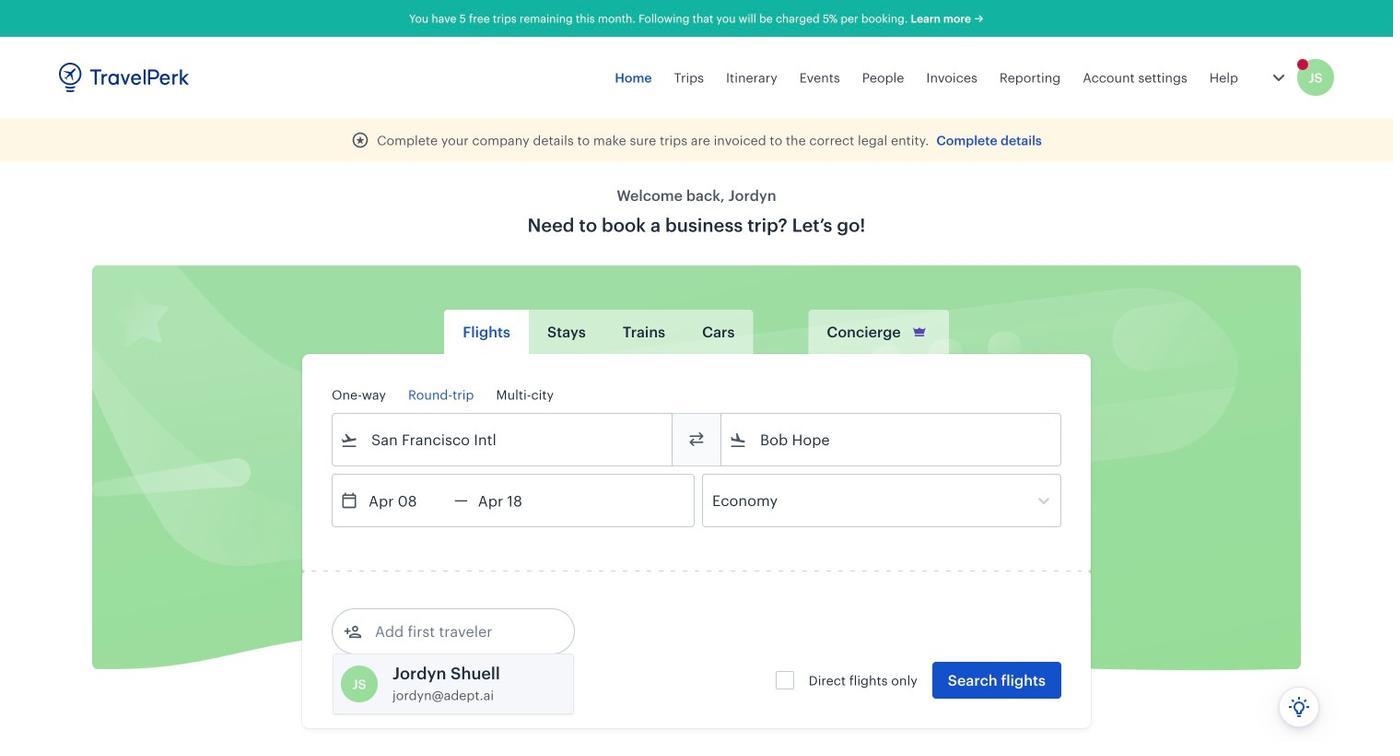 Task type: locate. For each thing, give the bounding box(es) containing it.
Depart text field
[[359, 475, 454, 526]]

Return text field
[[468, 475, 564, 526]]



Task type: describe. For each thing, give the bounding box(es) containing it.
Add first traveler search field
[[362, 617, 554, 646]]

To search field
[[748, 425, 1037, 454]]

From search field
[[359, 425, 648, 454]]



